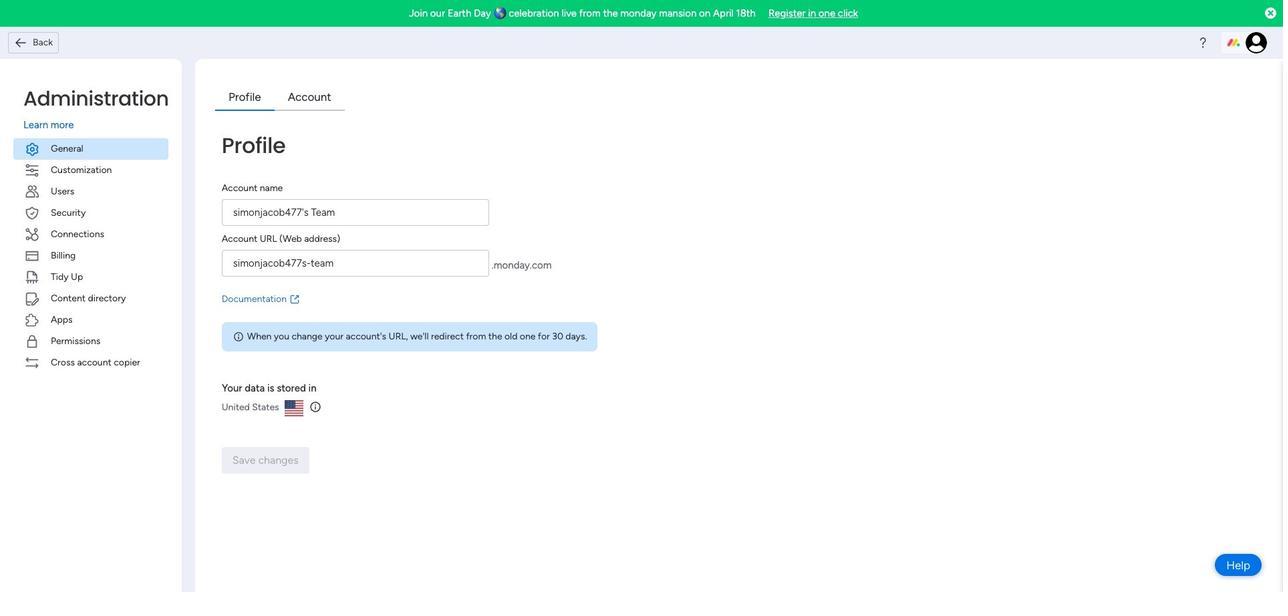 Task type: describe. For each thing, give the bounding box(es) containing it.
help image
[[1196, 36, 1210, 49]]



Task type: locate. For each thing, give the bounding box(es) containing it.
None text field
[[222, 250, 489, 276]]

jacob simon image
[[1246, 32, 1267, 53]]

None text field
[[222, 199, 489, 226]]

back to workspace image
[[14, 36, 27, 49]]



Task type: vqa. For each thing, say whether or not it's contained in the screenshot.
Back to workspace image
yes



